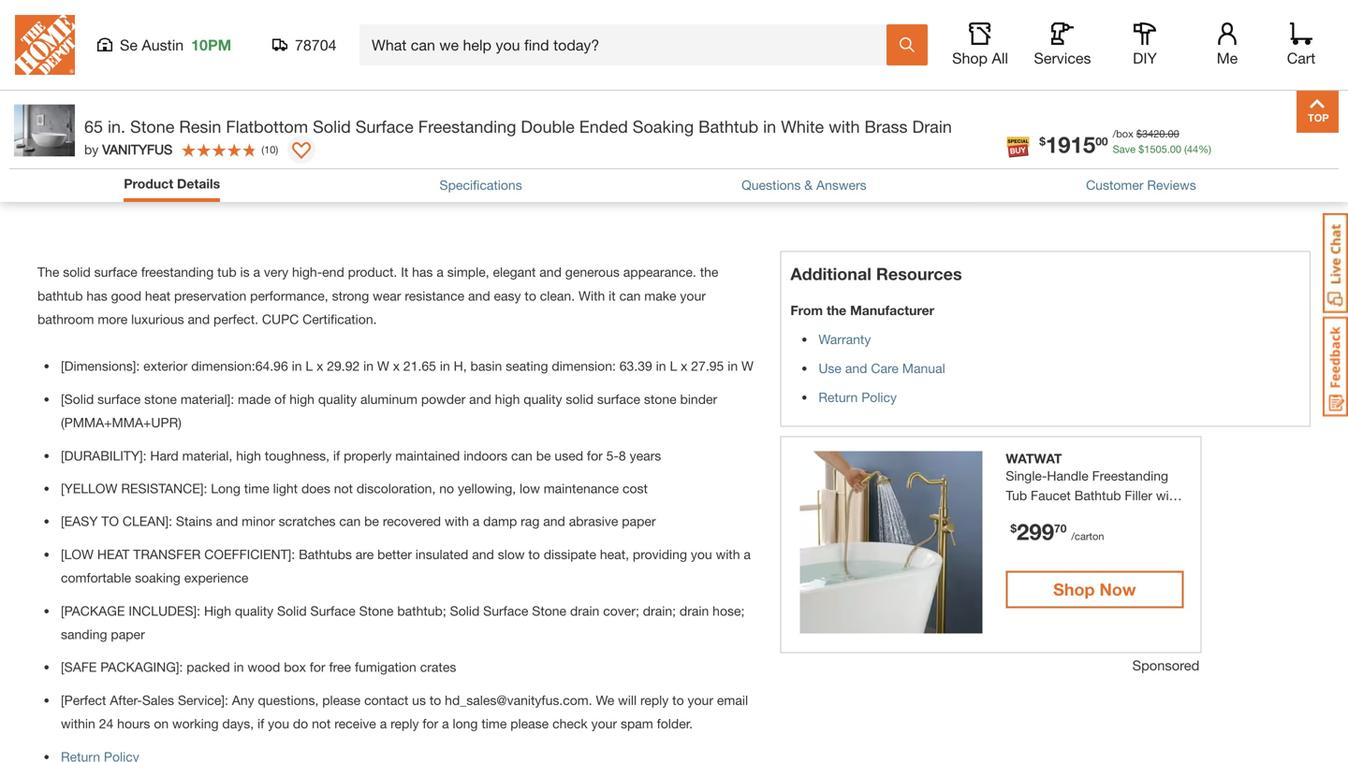 Task type: describe. For each thing, give the bounding box(es) containing it.
[durability]:
[[61, 448, 147, 464]]

2 w from the left
[[741, 359, 754, 374]]

1 w from the left
[[377, 359, 389, 374]]

transfer
[[133, 547, 201, 563]]

0 vertical spatial not
[[334, 481, 353, 497]]

store
[[1038, 63, 1081, 83]]

solid inside [solid surface stone material]: made of high quality aluminum powder and high quality solid surface stone binder (pmma+mma+upr)
[[566, 392, 593, 407]]

seating
[[506, 359, 548, 374]]

2 horizontal spatial stone
[[532, 604, 566, 619]]

diy button
[[1115, 22, 1175, 67]]

time inside [perfect after-sales service]: any questions, please contact us to hd_sales@vanityfus.com. we will reply to your email within 24 hours on working days, if you do not receive a reply for a long time please check your spam folder.
[[482, 717, 507, 732]]

2 vertical spatial your
[[591, 717, 617, 732]]

stains
[[176, 514, 212, 530]]

00 right "3420" in the top right of the page
[[1168, 128, 1179, 140]]

se austin 10pm
[[120, 36, 231, 54]]

1 vertical spatial can
[[511, 448, 533, 464]]

maintenance
[[544, 481, 619, 497]]

online
[[1107, 63, 1159, 83]]

within inside [perfect after-sales service]: any questions, please contact us to hd_sales@vanityfus.com. we will reply to your email within 24 hours on working days, if you do not receive a reply for a long time please check your spam folder.
[[61, 717, 95, 732]]

or
[[1086, 63, 1103, 83]]

cupc
[[262, 312, 299, 327]]

$ inside $ 1915 00
[[1039, 135, 1046, 148]]

)
[[276, 143, 278, 156]]

gold
[[1006, 528, 1034, 543]]

a right is
[[253, 265, 260, 280]]

us
[[412, 693, 426, 709]]

days
[[1003, 88, 1033, 103]]

2 ( from the left
[[261, 143, 264, 156]]

to right us
[[430, 693, 441, 709]]

it
[[609, 288, 616, 304]]

surface up the (pmma+mma+upr)
[[97, 392, 141, 407]]

1 drain from the left
[[570, 604, 599, 619]]

[dimensions]: exterior dimension:64.96 in l x 29.92 in w x 21.65 in h, basin seating dimension: 63.39 in l x 27.95 in w
[[61, 359, 754, 374]]

warranty
[[818, 332, 871, 347]]

indoors
[[464, 448, 508, 464]]

return policy
[[818, 390, 897, 405]]

luxurious
[[131, 312, 184, 327]]

2 stone from the left
[[644, 392, 676, 407]]

h,
[[454, 359, 467, 374]]

the inside the solid surface freestanding tub is a very high-end product. it has a simple, elegant and generous appearance. the bathtub has good heat preservation performance, strong wear resistance and easy to clean. with it can make your bathroom more luxurious and perfect. cupc certification.
[[700, 265, 718, 280]]

with inside watwat single-handle freestanding tub faucet bathtub filler with hand shower in brushed gold
[[1156, 488, 1180, 504]]

and up clean.
[[539, 265, 562, 280]]

product details down vanityfus
[[124, 176, 220, 191]]

services
[[1034, 49, 1091, 67]]

abrasive
[[569, 514, 618, 530]]

24
[[99, 717, 114, 732]]

1 horizontal spatial be
[[536, 448, 551, 464]]

care
[[871, 361, 899, 376]]

not inside [perfect after-sales service]: any questions, please contact us to hd_sales@vanityfus.com. we will reply to your email within 24 hours on working days, if you do not receive a reply for a long time please check your spam folder.
[[312, 717, 331, 732]]

filler
[[1125, 488, 1152, 504]]

with
[[579, 288, 605, 304]]

dimension:
[[552, 359, 616, 374]]

free
[[329, 660, 351, 676]]

1 horizontal spatial product
[[124, 176, 173, 191]]

comfortable
[[61, 571, 131, 586]]

faucet
[[1031, 488, 1071, 504]]

[package includes]: high quality solid surface stone bathtub; solid surface stone drain cover; drain; drain hose; sanding paper
[[61, 604, 745, 643]]

manual
[[902, 361, 945, 376]]

0 horizontal spatial bathtub
[[698, 117, 758, 137]]

0 horizontal spatial policy
[[861, 390, 897, 405]]

0 vertical spatial reply
[[640, 693, 669, 709]]

70
[[1054, 522, 1067, 536]]

in left h,
[[440, 359, 450, 374]]

icon image
[[807, 71, 837, 95]]

$ 299 70 /carton
[[1010, 519, 1104, 545]]

tub
[[217, 265, 236, 280]]

[safe packaging]: packed in wood box for free fumigation crates
[[61, 660, 456, 676]]

and inside [solid surface stone material]: made of high quality aluminum powder and high quality solid surface stone binder (pmma+mma+upr)
[[469, 392, 491, 407]]

in right 63.39
[[656, 359, 666, 374]]

make
[[644, 288, 676, 304]]

2 x from the left
[[393, 359, 400, 374]]

policy inside free & easy returns in store or online return this item within 90 days of purchase. read return policy
[[1191, 88, 1227, 103]]

[easy to clean]: stains and minor scratches can be recovered with a damp rag and abrasive paper
[[61, 514, 656, 530]]

soaking
[[135, 571, 181, 586]]

resistance
[[405, 288, 464, 304]]

0 horizontal spatial product
[[9, 157, 73, 177]]

hand
[[1006, 508, 1037, 523]]

$ right /box on the top
[[1136, 128, 1142, 140]]

10
[[264, 143, 276, 156]]

better
[[377, 547, 412, 563]]

1 horizontal spatial stone
[[359, 604, 394, 619]]

now
[[1099, 580, 1136, 600]]

performance,
[[250, 288, 328, 304]]

specifications
[[440, 177, 522, 193]]

crates
[[420, 660, 456, 676]]

$ right save
[[1138, 143, 1144, 155]]

print
[[731, 73, 762, 90]]

in right 27.95
[[728, 359, 738, 374]]

90
[[985, 88, 1000, 103]]

0 horizontal spatial high
[[236, 448, 261, 464]]

& for questions
[[804, 177, 813, 193]]

1 vertical spatial your
[[688, 693, 713, 709]]

dimension:64.96
[[191, 359, 288, 374]]

a down contact
[[380, 717, 387, 732]]

questions & answers
[[742, 177, 867, 193]]

return right read
[[1148, 88, 1188, 103]]

shop now button
[[1006, 572, 1184, 609]]

44
[[1187, 143, 1198, 155]]

austin
[[142, 36, 184, 54]]

0 vertical spatial time
[[244, 481, 269, 497]]

is
[[240, 265, 250, 280]]

299
[[1017, 519, 1054, 545]]

can inside the solid surface freestanding tub is a very high-end product. it has a simple, elegant and generous appearance. the bathtub has good heat preservation performance, strong wear resistance and easy to clean. with it can make your bathroom more luxurious and perfect. cupc certification.
[[619, 288, 641, 304]]

a left damp
[[473, 514, 480, 530]]

1 horizontal spatial solid
[[313, 117, 351, 137]]

to inside the solid surface freestanding tub is a very high-end product. it has a simple, elegant and generous appearance. the bathtub has good heat preservation performance, strong wear resistance and easy to clean. with it can make your bathroom more luxurious and perfect. cupc certification.
[[525, 288, 536, 304]]

drain
[[912, 117, 952, 137]]

packed
[[187, 660, 230, 676]]

[low heat transfer coefficient]: bathtubs are better insulated and slow to dissipate heat, providing you with a comfortable soaking experience
[[61, 547, 751, 586]]

after-
[[110, 693, 142, 709]]

for inside [perfect after-sales service]: any questions, please contact us to hd_sales@vanityfus.com. we will reply to your email within 24 hours on working days, if you do not receive a reply for a long time please check your spam folder.
[[423, 717, 438, 732]]

and right the rag
[[543, 514, 565, 530]]

0 vertical spatial freestanding
[[418, 117, 516, 137]]

experience
[[184, 571, 248, 586]]

00 left 44
[[1170, 143, 1181, 155]]

hard
[[150, 448, 179, 464]]

a up the resistance
[[437, 265, 444, 280]]

box
[[284, 660, 306, 676]]

0 horizontal spatial can
[[339, 514, 361, 530]]

to up folder.
[[672, 693, 684, 709]]

1 horizontal spatial if
[[333, 448, 340, 464]]

21.65
[[403, 359, 436, 374]]

free
[[851, 63, 886, 83]]

wood
[[247, 660, 280, 676]]

a left long on the left
[[442, 717, 449, 732]]

read
[[1114, 88, 1145, 103]]

preservation
[[174, 288, 246, 304]]

[solid
[[61, 392, 94, 407]]

[package
[[61, 604, 125, 619]]

single-handle freestanding tub faucet bathtub filler with hand shower in brushed gold image
[[800, 452, 982, 634]]

surface down 63.39
[[597, 392, 640, 407]]

0 horizontal spatial please
[[322, 693, 361, 709]]

no
[[439, 481, 454, 497]]

your inside the solid surface freestanding tub is a very high-end product. it has a simple, elegant and generous appearance. the bathtub has good heat preservation performance, strong wear resistance and easy to clean. with it can make your bathroom more luxurious and perfect. cupc certification.
[[680, 288, 706, 304]]

easy
[[907, 63, 946, 83]]

and inside [low heat transfer coefficient]: bathtubs are better insulated and slow to dissipate heat, providing you with a comfortable soaking experience
[[472, 547, 494, 563]]

cart
[[1287, 49, 1316, 67]]

1 horizontal spatial details
[[177, 176, 220, 191]]

3 x from the left
[[681, 359, 687, 374]]

1 horizontal spatial please
[[510, 717, 549, 732]]

[solid surface stone material]: made of high quality aluminum powder and high quality solid surface stone binder (pmma+mma+upr)
[[61, 392, 717, 431]]

10pm
[[191, 36, 231, 54]]

live chat image
[[1323, 213, 1348, 314]]

surface inside the solid surface freestanding tub is a very high-end product. it has a simple, elegant and generous appearance. the bathtub has good heat preservation performance, strong wear resistance and easy to clean. with it can make your bathroom more luxurious and perfect. cupc certification.
[[94, 265, 137, 280]]

the solid surface freestanding tub is a very high-end product. it has a simple, elegant and generous appearance. the bathtub has good heat preservation performance, strong wear resistance and easy to clean. with it can make your bathroom more luxurious and perfect. cupc certification.
[[37, 265, 718, 327]]

with left brass
[[829, 117, 860, 137]]

freestanding inside watwat single-handle freestanding tub faucet bathtub filler with hand shower in brushed gold
[[1092, 469, 1168, 484]]

78704 button
[[272, 36, 337, 54]]

brushed
[[1103, 508, 1152, 523]]



Task type: locate. For each thing, give the bounding box(es) containing it.
2 vertical spatial can
[[339, 514, 361, 530]]

your down we
[[591, 717, 617, 732]]

return down the free
[[851, 88, 890, 103]]

use
[[818, 361, 842, 376]]

shop left all
[[952, 49, 988, 67]]

0 horizontal spatial x
[[316, 359, 323, 374]]

1 horizontal spatial quality
[[318, 392, 357, 407]]

and left slow
[[472, 547, 494, 563]]

powder
[[421, 392, 466, 407]]

has right it
[[412, 265, 433, 280]]

2 drain from the left
[[680, 604, 709, 619]]

2 horizontal spatial for
[[587, 448, 603, 464]]

questions,
[[258, 693, 319, 709]]

solid
[[63, 265, 91, 280], [566, 392, 593, 407]]

0 vertical spatial the
[[700, 265, 718, 280]]

return down use
[[818, 390, 858, 405]]

details down "resin"
[[177, 176, 220, 191]]

[perfect after-sales service]: any questions, please contact us to hd_sales@vanityfus.com. we will reply to your email within 24 hours on working days, if you do not receive a reply for a long time please check your spam folder.
[[61, 693, 748, 732]]

0 horizontal spatial shop
[[952, 49, 988, 67]]

additional resources
[[790, 264, 962, 284]]

2 horizontal spatial x
[[681, 359, 687, 374]]

stone down "dissipate"
[[532, 604, 566, 619]]

0 horizontal spatial &
[[804, 177, 813, 193]]

quality
[[318, 392, 357, 407], [524, 392, 562, 407], [235, 604, 273, 619]]

high up 'long'
[[236, 448, 261, 464]]

recovered
[[383, 514, 441, 530]]

diy
[[1133, 49, 1157, 67]]

used
[[555, 448, 583, 464]]

the right from
[[827, 303, 846, 318]]

0 horizontal spatial freestanding
[[418, 117, 516, 137]]

heat
[[97, 547, 130, 563]]

1 horizontal spatial w
[[741, 359, 754, 374]]

the
[[37, 265, 59, 280]]

1 horizontal spatial reply
[[640, 693, 669, 709]]

the right appearance.
[[700, 265, 718, 280]]

ended
[[579, 117, 628, 137]]

your left email
[[688, 693, 713, 709]]

1 vertical spatial reply
[[390, 717, 419, 732]]

solid
[[313, 117, 351, 137], [277, 604, 307, 619], [450, 604, 480, 619]]

if inside [perfect after-sales service]: any questions, please contact us to hd_sales@vanityfus.com. we will reply to your email within 24 hours on working days, if you do not receive a reply for a long time please check your spam folder.
[[257, 717, 264, 732]]

product details down 65
[[9, 157, 133, 177]]

of right days
[[1036, 88, 1048, 103]]

within inside free & easy returns in store or online return this item within 90 days of purchase. read return policy
[[947, 88, 981, 103]]

1 vertical spatial &
[[804, 177, 813, 193]]

within left 90
[[947, 88, 981, 103]]

1 horizontal spatial time
[[482, 717, 507, 732]]

the home depot logo image
[[15, 15, 75, 75]]

shower
[[1041, 508, 1086, 523]]

00 inside $ 1915 00
[[1096, 135, 1108, 148]]

1 horizontal spatial freestanding
[[1092, 469, 1168, 484]]

1 horizontal spatial within
[[947, 88, 981, 103]]

and right use
[[845, 361, 867, 376]]

1 horizontal spatial x
[[393, 359, 400, 374]]

product image image
[[14, 100, 75, 161]]

customer reviews button
[[1086, 175, 1196, 195], [1086, 175, 1196, 195]]

& for free
[[891, 63, 902, 83]]

1 stone from the left
[[144, 392, 177, 407]]

double
[[521, 117, 575, 137]]

good
[[111, 288, 141, 304]]

in left white
[[763, 117, 776, 137]]

1 horizontal spatial of
[[1036, 88, 1048, 103]]

1 horizontal spatial shop
[[1053, 580, 1095, 600]]

shop inside shop now button
[[1053, 580, 1095, 600]]

in left 29.92
[[292, 359, 302, 374]]

please down hd_sales@vanityfus.com.
[[510, 717, 549, 732]]

1 horizontal spatial not
[[334, 481, 353, 497]]

with inside [low heat transfer coefficient]: bathtubs are better insulated and slow to dissipate heat, providing you with a comfortable soaking experience
[[716, 547, 740, 563]]

policy down 'use and care manual' link
[[861, 390, 897, 405]]

0 vertical spatial if
[[333, 448, 340, 464]]

display image
[[292, 142, 311, 161]]

1 vertical spatial you
[[268, 717, 289, 732]]

0 vertical spatial be
[[536, 448, 551, 464]]

damp
[[483, 514, 517, 530]]

services button
[[1033, 22, 1092, 67]]

from the manufacturer
[[790, 303, 934, 318]]

warranty link
[[818, 332, 871, 347]]

shop for shop now
[[1053, 580, 1095, 600]]

in right 29.92
[[363, 359, 374, 374]]

time right long on the left
[[482, 717, 507, 732]]

2 horizontal spatial high
[[495, 392, 520, 407]]

for
[[587, 448, 603, 464], [310, 660, 325, 676], [423, 717, 438, 732]]

stone left bathtub; on the left of the page
[[359, 604, 394, 619]]

drain;
[[643, 604, 676, 619]]

details down 'in.' at the top left of page
[[78, 157, 133, 177]]

paper up packaging]:
[[111, 627, 145, 643]]

high right made
[[290, 392, 315, 407]]

and left minor
[[216, 514, 238, 530]]

1 x from the left
[[316, 359, 323, 374]]

0 vertical spatial of
[[1036, 88, 1048, 103]]

1505
[[1144, 143, 1167, 155]]

you inside [low heat transfer coefficient]: bathtubs are better insulated and slow to dissipate heat, providing you with a comfortable soaking experience
[[691, 547, 712, 563]]

in inside watwat single-handle freestanding tub faucet bathtub filler with hand shower in brushed gold
[[1089, 508, 1099, 523]]

time left light
[[244, 481, 269, 497]]

hours
[[117, 717, 150, 732]]

with up hose; in the right bottom of the page
[[716, 547, 740, 563]]

end
[[322, 265, 344, 280]]

x left 27.95
[[681, 359, 687, 374]]

with down no
[[445, 514, 469, 530]]

to right "easy"
[[525, 288, 536, 304]]

elegant
[[493, 265, 536, 280]]

in.
[[108, 117, 125, 137]]

0 horizontal spatial quality
[[235, 604, 273, 619]]

0 horizontal spatial within
[[61, 717, 95, 732]]

0 horizontal spatial stone
[[130, 117, 174, 137]]

reply right will
[[640, 693, 669, 709]]

to right slow
[[528, 547, 540, 563]]

0 vertical spatial you
[[691, 547, 712, 563]]

1 horizontal spatial bathtub
[[1074, 488, 1121, 504]]

with
[[829, 117, 860, 137], [1156, 488, 1180, 504], [445, 514, 469, 530], [716, 547, 740, 563]]

bathtub up the brushed
[[1074, 488, 1121, 504]]

reply down us
[[390, 717, 419, 732]]

working
[[172, 717, 219, 732]]

email
[[717, 693, 748, 709]]

insulated
[[415, 547, 468, 563]]

1 horizontal spatial for
[[423, 717, 438, 732]]

0 horizontal spatial paper
[[111, 627, 145, 643]]

product down vanityfus
[[124, 176, 173, 191]]

2 vertical spatial for
[[423, 717, 438, 732]]

basin
[[470, 359, 502, 374]]

you inside [perfect after-sales service]: any questions, please contact us to hd_sales@vanityfus.com. we will reply to your email within 24 hours on working days, if you do not receive a reply for a long time please check your spam folder.
[[268, 717, 289, 732]]

be left used in the left of the page
[[536, 448, 551, 464]]

questions & answers button
[[742, 175, 867, 195], [742, 175, 867, 195]]

1 l from the left
[[306, 359, 313, 374]]

customer
[[1086, 177, 1144, 193]]

1 horizontal spatial paper
[[622, 514, 656, 530]]

you right the providing
[[691, 547, 712, 563]]

solid up box
[[277, 604, 307, 619]]

purchase.
[[1051, 88, 1109, 103]]

for right box
[[310, 660, 325, 676]]

includes]:
[[129, 604, 200, 619]]

0 horizontal spatial l
[[306, 359, 313, 374]]

What can we help you find today? search field
[[372, 25, 886, 65]]

1 vertical spatial policy
[[861, 390, 897, 405]]

1 horizontal spatial policy
[[1191, 88, 1227, 103]]

0 vertical spatial can
[[619, 288, 641, 304]]

l
[[306, 359, 313, 374], [670, 359, 677, 374]]

simple,
[[447, 265, 489, 280]]

1 horizontal spatial high
[[290, 392, 315, 407]]

freestanding up filler
[[1092, 469, 1168, 484]]

0 horizontal spatial not
[[312, 717, 331, 732]]

quality down 29.92
[[318, 392, 357, 407]]

customer reviews
[[1086, 177, 1196, 193]]

we
[[596, 693, 614, 709]]

packaging]:
[[100, 660, 183, 676]]

product.
[[348, 265, 397, 280]]

2 horizontal spatial can
[[619, 288, 641, 304]]

toughness,
[[265, 448, 330, 464]]

0 horizontal spatial solid
[[63, 265, 91, 280]]

l left 27.95
[[670, 359, 677, 374]]

( left "%)"
[[1184, 143, 1187, 155]]

shop inside shop all button
[[952, 49, 988, 67]]

receive
[[334, 717, 376, 732]]

long
[[211, 481, 240, 497]]

0 vertical spatial &
[[891, 63, 902, 83]]

1 vertical spatial paper
[[111, 627, 145, 643]]

please
[[322, 693, 361, 709], [510, 717, 549, 732]]

0 vertical spatial paper
[[622, 514, 656, 530]]

white
[[781, 117, 824, 137]]

shop all
[[952, 49, 1008, 67]]

5-
[[606, 448, 619, 464]]

0 horizontal spatial be
[[364, 514, 379, 530]]

please up receive
[[322, 693, 361, 709]]

in left the wood
[[234, 660, 244, 676]]

0 horizontal spatial w
[[377, 359, 389, 374]]

x left 21.65
[[393, 359, 400, 374]]

0 vertical spatial within
[[947, 88, 981, 103]]

surface up good
[[94, 265, 137, 280]]

strong
[[332, 288, 369, 304]]

0 horizontal spatial the
[[700, 265, 718, 280]]

/box $ 3420 . 00 save $ 1505 . 00 ( 44 %)
[[1113, 128, 1211, 155]]

in
[[763, 117, 776, 137], [292, 359, 302, 374], [363, 359, 374, 374], [440, 359, 450, 374], [656, 359, 666, 374], [728, 359, 738, 374], [1089, 508, 1099, 523], [234, 660, 244, 676]]

& inside free & easy returns in store or online return this item within 90 days of purchase. read return policy
[[891, 63, 902, 83]]

1 vertical spatial solid
[[566, 392, 593, 407]]

0 horizontal spatial (
[[261, 143, 264, 156]]

3420
[[1142, 128, 1165, 140]]

and down preservation
[[188, 312, 210, 327]]

drain left hose; in the right bottom of the page
[[680, 604, 709, 619]]

29.92
[[327, 359, 360, 374]]

1 vertical spatial shop
[[1053, 580, 1095, 600]]

not right do
[[312, 717, 331, 732]]

0 vertical spatial .
[[1165, 128, 1168, 140]]

stone down exterior
[[144, 392, 177, 407]]

freestanding up specifications
[[418, 117, 516, 137]]

1 vertical spatial .
[[1167, 143, 1170, 155]]

and down basin
[[469, 392, 491, 407]]

details
[[78, 157, 133, 177], [177, 176, 220, 191]]

1 vertical spatial please
[[510, 717, 549, 732]]

rag
[[521, 514, 540, 530]]

1 horizontal spatial solid
[[566, 392, 593, 407]]

high-
[[292, 265, 322, 280]]

1 vertical spatial the
[[827, 303, 846, 318]]

0 horizontal spatial has
[[86, 288, 107, 304]]

you left do
[[268, 717, 289, 732]]

& left answers
[[804, 177, 813, 193]]

1 vertical spatial of
[[274, 392, 286, 407]]

0 vertical spatial solid
[[63, 265, 91, 280]]

0 horizontal spatial drain
[[570, 604, 599, 619]]

1 horizontal spatial the
[[827, 303, 846, 318]]

1 vertical spatial freestanding
[[1092, 469, 1168, 484]]

0 horizontal spatial of
[[274, 392, 286, 407]]

. up 1505
[[1165, 128, 1168, 140]]

not right does at the bottom of page
[[334, 481, 353, 497]]

product details button
[[0, 130, 1348, 205], [124, 174, 220, 198], [124, 174, 220, 194]]

for down us
[[423, 717, 438, 732]]

1 vertical spatial for
[[310, 660, 325, 676]]

bathtub down print button
[[698, 117, 758, 137]]

of right made
[[274, 392, 286, 407]]

questions
[[742, 177, 801, 193]]

se
[[120, 36, 138, 54]]

( left )
[[261, 143, 264, 156]]

$ down free & easy returns in store or online return this item within 90 days of purchase. read return policy
[[1039, 135, 1046, 148]]

the
[[700, 265, 718, 280], [827, 303, 846, 318]]

1 horizontal spatial you
[[691, 547, 712, 563]]

bathtub inside watwat single-handle freestanding tub faucet bathtub filler with hand shower in brushed gold
[[1074, 488, 1121, 504]]

$ inside $ 299 70 /carton
[[1010, 522, 1017, 536]]

0 horizontal spatial reply
[[390, 717, 419, 732]]

save
[[1113, 143, 1136, 155]]

be up are
[[364, 514, 379, 530]]

0 vertical spatial please
[[322, 693, 361, 709]]

0 horizontal spatial solid
[[277, 604, 307, 619]]

0 vertical spatial policy
[[1191, 88, 1227, 103]]

0 vertical spatial for
[[587, 448, 603, 464]]

manufacturer
[[850, 303, 934, 318]]

material]:
[[180, 392, 234, 407]]

solid right flatbottom
[[313, 117, 351, 137]]

of inside [solid surface stone material]: made of high quality aluminum powder and high quality solid surface stone binder (pmma+mma+upr)
[[274, 392, 286, 407]]

shop for shop all
[[952, 49, 988, 67]]

high
[[204, 604, 231, 619]]

made
[[238, 392, 271, 407]]

$
[[1136, 128, 1142, 140], [1039, 135, 1046, 148], [1138, 143, 1144, 155], [1010, 522, 1017, 536]]

can up low
[[511, 448, 533, 464]]

1 ( from the left
[[1184, 143, 1187, 155]]

65 in. stone resin flatbottom solid surface freestanding double ended soaking bathtub in white with brass drain
[[84, 117, 952, 137]]

if left properly at the left of the page
[[333, 448, 340, 464]]

8
[[619, 448, 626, 464]]

of inside free & easy returns in store or online return this item within 90 days of purchase. read return policy
[[1036, 88, 1048, 103]]

0 horizontal spatial stone
[[144, 392, 177, 407]]

it
[[401, 265, 408, 280]]

quality inside [package includes]: high quality solid surface stone bathtub; solid surface stone drain cover; drain; drain hose; sanding paper
[[235, 604, 273, 619]]

1 horizontal spatial can
[[511, 448, 533, 464]]

2 horizontal spatial solid
[[450, 604, 480, 619]]

sales
[[142, 693, 174, 709]]

1 horizontal spatial has
[[412, 265, 433, 280]]

0 horizontal spatial for
[[310, 660, 325, 676]]

1 vertical spatial not
[[312, 717, 331, 732]]

in up the "/carton"
[[1089, 508, 1099, 523]]

w right 27.95
[[741, 359, 754, 374]]

and down simple,
[[468, 288, 490, 304]]

solid inside the solid surface freestanding tub is a very high-end product. it has a simple, elegant and generous appearance. the bathtub has good heat preservation performance, strong wear resistance and easy to clean. with it can make your bathroom more luxurious and perfect. cupc certification.
[[63, 265, 91, 280]]

1 vertical spatial if
[[257, 717, 264, 732]]

stone left binder
[[644, 392, 676, 407]]

your right make
[[680, 288, 706, 304]]

feedback link image
[[1323, 316, 1348, 418]]

. left 44
[[1167, 143, 1170, 155]]

solid right the
[[63, 265, 91, 280]]

$ down tub
[[1010, 522, 1017, 536]]

quality down seating
[[524, 392, 562, 407]]

paper inside [package includes]: high quality solid surface stone bathtub; solid surface stone drain cover; drain; drain hose; sanding paper
[[111, 627, 145, 643]]

l left 29.92
[[306, 359, 313, 374]]

a
[[253, 265, 260, 280], [437, 265, 444, 280], [473, 514, 480, 530], [744, 547, 751, 563], [380, 717, 387, 732], [442, 717, 449, 732]]

easy
[[494, 288, 521, 304]]

to inside [low heat transfer coefficient]: bathtubs are better insulated and slow to dissipate heat, providing you with a comfortable soaking experience
[[528, 547, 540, 563]]

1 horizontal spatial drain
[[680, 604, 709, 619]]

to
[[525, 288, 536, 304], [528, 547, 540, 563], [430, 693, 441, 709], [672, 693, 684, 709]]

0 horizontal spatial details
[[78, 157, 133, 177]]

bathtubs
[[299, 547, 352, 563]]

stone up vanityfus
[[130, 117, 174, 137]]

0 vertical spatial your
[[680, 288, 706, 304]]

2 l from the left
[[670, 359, 677, 374]]

1915
[[1046, 131, 1096, 158]]

0 vertical spatial has
[[412, 265, 433, 280]]

solid down dimension:
[[566, 392, 593, 407]]

clean]:
[[122, 514, 172, 530]]

a inside [low heat transfer coefficient]: bathtubs are better insulated and slow to dissipate heat, providing you with a comfortable soaking experience
[[744, 547, 751, 563]]

1 vertical spatial within
[[61, 717, 95, 732]]

1 vertical spatial has
[[86, 288, 107, 304]]

print button
[[701, 70, 762, 98]]

[easy
[[61, 514, 98, 530]]

shop left now
[[1053, 580, 1095, 600]]

2 horizontal spatial quality
[[524, 392, 562, 407]]

( inside /box $ 3420 . 00 save $ 1505 . 00 ( 44 %)
[[1184, 143, 1187, 155]]

paper down cost
[[622, 514, 656, 530]]

handle
[[1047, 469, 1088, 484]]

high down seating
[[495, 392, 520, 407]]

for left 5-
[[587, 448, 603, 464]]

from
[[790, 303, 823, 318]]

quality right high
[[235, 604, 273, 619]]

0 horizontal spatial if
[[257, 717, 264, 732]]

reviews
[[1147, 177, 1196, 193]]

& up this
[[891, 63, 902, 83]]



Task type: vqa. For each thing, say whether or not it's contained in the screenshot.
'Exterior'
yes



